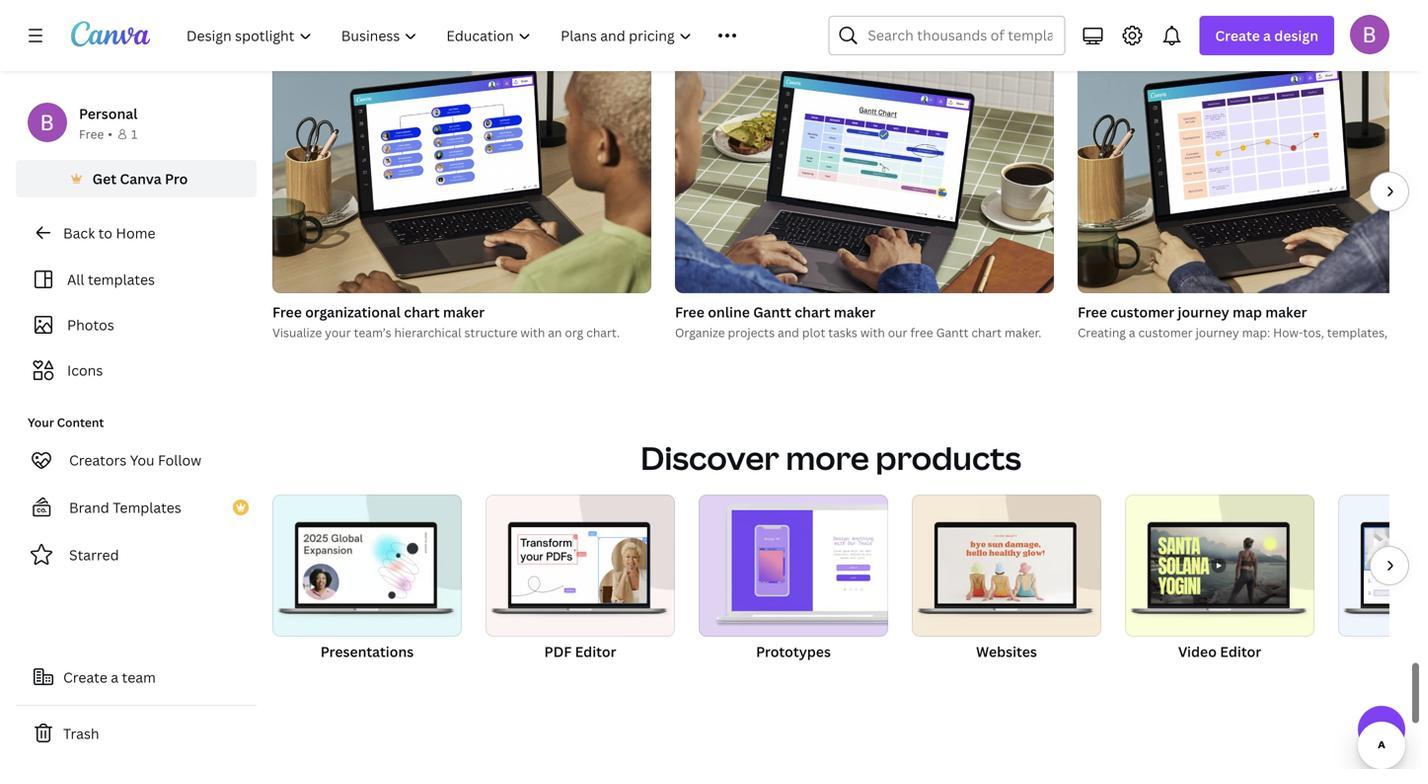 Task type: locate. For each thing, give the bounding box(es) containing it.
chart up hierarchical
[[404, 303, 440, 321]]

maker up tasks
[[834, 303, 876, 321]]

editor inside the pdf editor link
[[575, 642, 617, 661]]

a
[[1264, 26, 1272, 45], [1129, 324, 1136, 341], [111, 668, 119, 687]]

free up visualize at the top
[[273, 303, 302, 321]]

with
[[521, 324, 545, 341], [861, 324, 886, 341]]

0 horizontal spatial and
[[778, 324, 800, 341]]

back
[[63, 224, 95, 242]]

1 vertical spatial create
[[63, 668, 108, 687]]

create left team
[[63, 668, 108, 687]]

all templates
[[67, 270, 155, 289]]

and left "plot"
[[778, 324, 800, 341]]

free for online
[[675, 303, 705, 321]]

a inside create a team button
[[111, 668, 119, 687]]

maker
[[443, 303, 485, 321], [834, 303, 876, 321], [1266, 303, 1308, 321]]

1 vertical spatial a
[[1129, 324, 1136, 341]]

org
[[565, 324, 584, 341]]

create inside button
[[63, 668, 108, 687]]

customer up 'creating'
[[1111, 303, 1175, 321]]

organizational
[[305, 303, 401, 321]]

3 maker from the left
[[1266, 303, 1308, 321]]

free up organize
[[675, 303, 705, 321]]

create a design button
[[1200, 16, 1335, 55]]

websites link
[[912, 495, 1102, 682]]

prototypes link
[[699, 495, 889, 682]]

with down free online gantt chart maker link on the top of the page
[[861, 324, 886, 341]]

maker inside free online gantt chart maker organize projects and plot tasks with our free gantt chart maker.
[[834, 303, 876, 321]]

gantt up projects
[[754, 303, 792, 321]]

free inside free online gantt chart maker organize projects and plot tasks with our free gantt chart maker.
[[675, 303, 705, 321]]

free online gantt chart maker organize projects and plot tasks with our free gantt chart maker.
[[675, 303, 1042, 341]]

get canva pro button
[[16, 160, 257, 197]]

1 and from the left
[[778, 324, 800, 341]]

editor inside video editor link
[[1221, 642, 1262, 661]]

2 with from the left
[[861, 324, 886, 341]]

1 vertical spatial journey
[[1196, 324, 1240, 341]]

video
[[1179, 642, 1217, 661]]

video editor
[[1179, 642, 1262, 661]]

create left "design" on the top of page
[[1216, 26, 1261, 45]]

free organizational chart maker link
[[273, 301, 652, 323]]

maker inside free customer journey map maker creating a customer journey map: how-tos, templates, and ti
[[1266, 303, 1308, 321]]

2 editor from the left
[[1221, 642, 1262, 661]]

1 editor from the left
[[575, 642, 617, 661]]

Search search field
[[868, 17, 1053, 54]]

a for team
[[111, 668, 119, 687]]

editor
[[575, 642, 617, 661], [1221, 642, 1262, 661]]

free organizational chart maker visualize your team's hierarchical structure with an org chart.
[[273, 303, 620, 341]]

0 vertical spatial customer
[[1111, 303, 1175, 321]]

free inside free customer journey map maker creating a customer journey map: how-tos, templates, and ti
[[1078, 303, 1108, 321]]

1 horizontal spatial with
[[861, 324, 886, 341]]

pdf
[[545, 642, 572, 661]]

pdf editor image
[[486, 495, 675, 637]]

1 horizontal spatial editor
[[1221, 642, 1262, 661]]

chart inside free organizational chart maker visualize your team's hierarchical structure with an org chart.
[[404, 303, 440, 321]]

maker up the how-
[[1266, 303, 1308, 321]]

free left •
[[79, 126, 104, 142]]

0 vertical spatial a
[[1264, 26, 1272, 45]]

2 horizontal spatial maker
[[1266, 303, 1308, 321]]

free inside free organizational chart maker visualize your team's hierarchical structure with an org chart.
[[273, 303, 302, 321]]

free
[[79, 126, 104, 142], [273, 303, 302, 321], [675, 303, 705, 321], [1078, 303, 1108, 321]]

a right 'creating'
[[1129, 324, 1136, 341]]

ti
[[1416, 324, 1422, 341]]

2 vertical spatial a
[[111, 668, 119, 687]]

pdf editor link
[[486, 495, 675, 682]]

icons link
[[28, 352, 245, 389]]

create inside dropdown button
[[1216, 26, 1261, 45]]

a inside create a design dropdown button
[[1264, 26, 1272, 45]]

1 horizontal spatial maker
[[834, 303, 876, 321]]

and
[[778, 324, 800, 341], [1391, 324, 1413, 341]]

chart left 'maker.'
[[972, 324, 1002, 341]]

back to home link
[[16, 213, 257, 253]]

more
[[786, 437, 870, 479]]

content
[[57, 414, 104, 431]]

gantt
[[754, 303, 792, 321], [937, 324, 969, 341]]

editor for pdf editor
[[575, 642, 617, 661]]

0 horizontal spatial chart
[[404, 303, 440, 321]]

free online gantt chart maker image
[[675, 41, 1055, 293]]

editor right pdf
[[575, 642, 617, 661]]

1 horizontal spatial create
[[1216, 26, 1261, 45]]

canv link
[[1339, 495, 1422, 682]]

journey left map
[[1178, 303, 1230, 321]]

create for create a design
[[1216, 26, 1261, 45]]

maker inside free organizational chart maker visualize your team's hierarchical structure with an org chart.
[[443, 303, 485, 321]]

creators you follow
[[69, 451, 202, 470]]

0 vertical spatial create
[[1216, 26, 1261, 45]]

1 with from the left
[[521, 324, 545, 341]]

0 horizontal spatial editor
[[575, 642, 617, 661]]

1 maker from the left
[[443, 303, 485, 321]]

0 horizontal spatial create
[[63, 668, 108, 687]]

your
[[325, 324, 351, 341]]

editor right video
[[1221, 642, 1262, 661]]

free customer journey map maker link
[[1078, 301, 1422, 323]]

top level navigation element
[[174, 16, 781, 55], [174, 16, 781, 55]]

creators
[[69, 451, 127, 470]]

0 horizontal spatial maker
[[443, 303, 485, 321]]

chart
[[404, 303, 440, 321], [795, 303, 831, 321], [972, 324, 1002, 341]]

gantt right free
[[937, 324, 969, 341]]

create
[[1216, 26, 1261, 45], [63, 668, 108, 687]]

journey down map
[[1196, 324, 1240, 341]]

presentations link
[[273, 495, 462, 682]]

templates
[[88, 270, 155, 289]]

1 horizontal spatial and
[[1391, 324, 1413, 341]]

1 vertical spatial gantt
[[937, 324, 969, 341]]

and left ti
[[1391, 324, 1413, 341]]

an
[[548, 324, 562, 341]]

with inside free organizational chart maker visualize your team's hierarchical structure with an org chart.
[[521, 324, 545, 341]]

None search field
[[829, 16, 1066, 55]]

icons
[[67, 361, 103, 380]]

visualize
[[273, 324, 322, 341]]

1 horizontal spatial gantt
[[937, 324, 969, 341]]

plot
[[803, 324, 826, 341]]

maker up structure
[[443, 303, 485, 321]]

team's
[[354, 324, 392, 341]]

bob builder image
[[1351, 15, 1390, 54]]

free up 'creating'
[[1078, 303, 1108, 321]]

maker for free online gantt chart maker
[[834, 303, 876, 321]]

journey
[[1178, 303, 1230, 321], [1196, 324, 1240, 341]]

free for organizational
[[273, 303, 302, 321]]

tos,
[[1304, 324, 1325, 341]]

canva docs image
[[1339, 495, 1422, 637]]

a left team
[[111, 668, 119, 687]]

0 horizontal spatial with
[[521, 324, 545, 341]]

2 and from the left
[[1391, 324, 1413, 341]]

all templates link
[[28, 261, 245, 298]]

2 horizontal spatial a
[[1264, 26, 1272, 45]]

0 horizontal spatial a
[[111, 668, 119, 687]]

2 maker from the left
[[834, 303, 876, 321]]

a left "design" on the top of page
[[1264, 26, 1272, 45]]

all
[[67, 270, 84, 289]]

2 horizontal spatial chart
[[972, 324, 1002, 341]]

with left an at the top left of page
[[521, 324, 545, 341]]

customer right 'creating'
[[1139, 324, 1193, 341]]

online
[[708, 303, 750, 321]]

websites
[[977, 642, 1038, 661]]

create a team button
[[16, 658, 257, 697]]

trash
[[63, 724, 99, 743]]

1 horizontal spatial a
[[1129, 324, 1136, 341]]

0 vertical spatial gantt
[[754, 303, 792, 321]]

tasks
[[829, 324, 858, 341]]

chart up "plot"
[[795, 303, 831, 321]]

create a team
[[63, 668, 156, 687]]

free organizational chart maker image
[[273, 41, 652, 293]]

free •
[[79, 126, 112, 142]]

brand
[[69, 498, 109, 517]]

customer
[[1111, 303, 1175, 321], [1139, 324, 1193, 341]]

websites image
[[912, 495, 1102, 637]]



Task type: vqa. For each thing, say whether or not it's contained in the screenshot.
Gradient group
no



Task type: describe. For each thing, give the bounding box(es) containing it.
editor for video editor
[[1221, 642, 1262, 661]]

projects
[[728, 324, 775, 341]]

presentations image
[[273, 495, 462, 637]]

map:
[[1243, 324, 1271, 341]]

photos
[[67, 315, 114, 334]]

map
[[1233, 303, 1263, 321]]

organize
[[675, 324, 725, 341]]

free for •
[[79, 126, 104, 142]]

•
[[108, 126, 112, 142]]

creators you follow link
[[16, 440, 257, 480]]

and inside free customer journey map maker creating a customer journey map: how-tos, templates, and ti
[[1391, 324, 1413, 341]]

a inside free customer journey map maker creating a customer journey map: how-tos, templates, and ti
[[1129, 324, 1136, 341]]

to
[[98, 224, 113, 242]]

creating
[[1078, 324, 1127, 341]]

0 horizontal spatial gantt
[[754, 303, 792, 321]]

your
[[28, 414, 54, 431]]

1 vertical spatial customer
[[1139, 324, 1193, 341]]

starred link
[[16, 535, 257, 575]]

follow
[[158, 451, 202, 470]]

video editor image
[[1126, 495, 1315, 637]]

pdf editor
[[545, 642, 617, 661]]

with inside free online gantt chart maker organize projects and plot tasks with our free gantt chart maker.
[[861, 324, 886, 341]]

discover more products
[[641, 437, 1022, 479]]

brand templates
[[69, 498, 181, 517]]

back to home
[[63, 224, 156, 242]]

1 horizontal spatial chart
[[795, 303, 831, 321]]

starred
[[69, 546, 119, 564]]

trash link
[[16, 714, 257, 753]]

free customer journey map maker image
[[1078, 41, 1422, 293]]

canv
[[1394, 642, 1422, 661]]

maker for free customer journey map maker
[[1266, 303, 1308, 321]]

our
[[888, 324, 908, 341]]

personal
[[79, 104, 138, 123]]

prototypes image
[[699, 495, 889, 637]]

design
[[1275, 26, 1319, 45]]

structure
[[465, 324, 518, 341]]

create for create a team
[[63, 668, 108, 687]]

presentations
[[321, 642, 414, 661]]

0 vertical spatial journey
[[1178, 303, 1230, 321]]

create a design
[[1216, 26, 1319, 45]]

free for customer
[[1078, 303, 1108, 321]]

get canva pro
[[92, 169, 188, 188]]

team
[[122, 668, 156, 687]]

products
[[876, 437, 1022, 479]]

how-
[[1274, 324, 1304, 341]]

you
[[130, 451, 155, 470]]

and inside free online gantt chart maker organize projects and plot tasks with our free gantt chart maker.
[[778, 324, 800, 341]]

discover
[[641, 437, 780, 479]]

photos link
[[28, 306, 245, 344]]

free
[[911, 324, 934, 341]]

prototypes
[[756, 642, 831, 661]]

free customer journey map maker creating a customer journey map: how-tos, templates, and ti
[[1078, 303, 1422, 341]]

pro
[[165, 169, 188, 188]]

hierarchical
[[395, 324, 462, 341]]

free online gantt chart maker link
[[675, 301, 1055, 323]]

templates
[[113, 498, 181, 517]]

maker.
[[1005, 324, 1042, 341]]

brand templates link
[[16, 488, 257, 527]]

video editor link
[[1126, 495, 1315, 682]]

canva
[[120, 169, 162, 188]]

chart.
[[587, 324, 620, 341]]

1
[[131, 126, 138, 142]]

your content
[[28, 414, 104, 431]]

templates,
[[1328, 324, 1388, 341]]

a for design
[[1264, 26, 1272, 45]]

home
[[116, 224, 156, 242]]

get
[[92, 169, 117, 188]]



